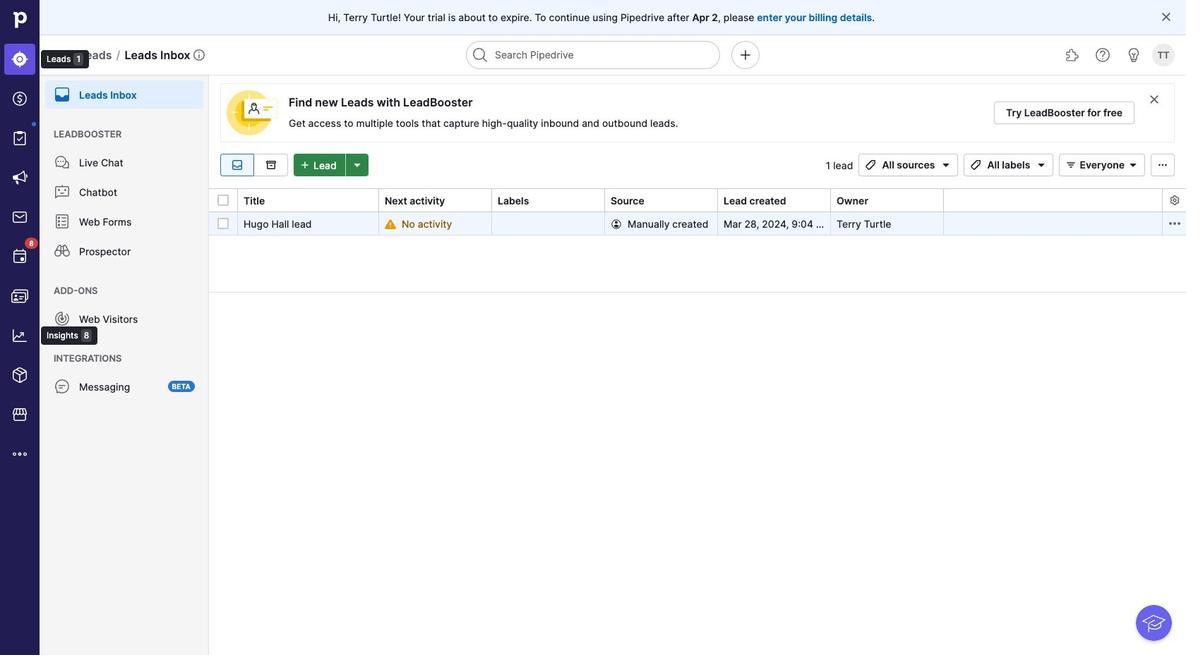 Task type: describe. For each thing, give the bounding box(es) containing it.
color primary image inside add lead element
[[297, 160, 314, 171]]

3 color undefined image from the top
[[54, 213, 71, 230]]

2 color undefined image from the top
[[54, 154, 71, 171]]

sales inbox image
[[11, 209, 28, 226]]

1 vertical spatial color secondary image
[[1166, 215, 1183, 232]]

knowledge center bot, also known as kc bot is an onboarding assistant that allows you to see the list of onboarding items in one place for quick and easy reference. this improves your in-app experience. image
[[1136, 606, 1172, 642]]

insights image
[[11, 328, 28, 345]]

inbox image
[[229, 160, 246, 171]]

home image
[[9, 9, 30, 30]]

marketplace image
[[11, 407, 28, 424]]

color secondary image
[[1169, 195, 1180, 206]]

contacts image
[[11, 288, 28, 305]]



Task type: locate. For each thing, give the bounding box(es) containing it.
grid
[[209, 188, 1186, 656]]

quick help image
[[1094, 47, 1111, 64]]

color warning image
[[385, 219, 396, 230]]

color secondary image
[[1149, 94, 1160, 105], [1166, 215, 1183, 232]]

0 vertical spatial color secondary image
[[1149, 94, 1160, 105]]

color undefined image right sales inbox 'image'
[[54, 213, 71, 230]]

menu
[[0, 0, 98, 656], [40, 75, 209, 656]]

leads image
[[11, 51, 28, 68]]

Search Pipedrive field
[[466, 41, 720, 69]]

2 vertical spatial color undefined image
[[54, 213, 71, 230]]

color undefined image right the campaigns image
[[54, 154, 71, 171]]

quick add image
[[737, 47, 754, 64]]

archive image
[[262, 160, 279, 171]]

add lead element
[[294, 154, 368, 177]]

color undefined image
[[11, 130, 28, 147], [54, 184, 71, 201], [54, 243, 71, 260], [11, 249, 28, 265], [54, 311, 71, 328], [54, 378, 71, 395]]

products image
[[11, 367, 28, 384]]

color primary image
[[1161, 11, 1172, 23], [862, 160, 879, 171], [938, 160, 955, 171], [1033, 160, 1050, 171], [1125, 160, 1142, 171], [1154, 160, 1171, 171]]

1 horizontal spatial color secondary image
[[1166, 215, 1183, 232]]

0 vertical spatial color undefined image
[[54, 86, 71, 103]]

info image
[[193, 49, 205, 61]]

sales assistant image
[[1126, 47, 1142, 64]]

add lead options image
[[349, 160, 366, 171]]

color undefined image
[[54, 86, 71, 103], [54, 154, 71, 171], [54, 213, 71, 230]]

menu toggle image
[[54, 47, 71, 64]]

0 horizontal spatial color secondary image
[[1149, 94, 1160, 105]]

color primary image
[[297, 160, 314, 171], [968, 160, 985, 171], [1063, 160, 1080, 171], [217, 195, 229, 206], [217, 218, 229, 229], [611, 219, 622, 230]]

1 color undefined image from the top
[[54, 86, 71, 103]]

menu item
[[0, 40, 40, 79], [40, 75, 209, 109]]

color undefined image down menu toggle image
[[54, 86, 71, 103]]

1 vertical spatial color undefined image
[[54, 154, 71, 171]]

deals image
[[11, 90, 28, 107]]

more image
[[11, 446, 28, 463]]

row
[[209, 213, 1186, 236]]

campaigns image
[[11, 169, 28, 186]]



Task type: vqa. For each thing, say whether or not it's contained in the screenshot.
color primary inverted image
no



